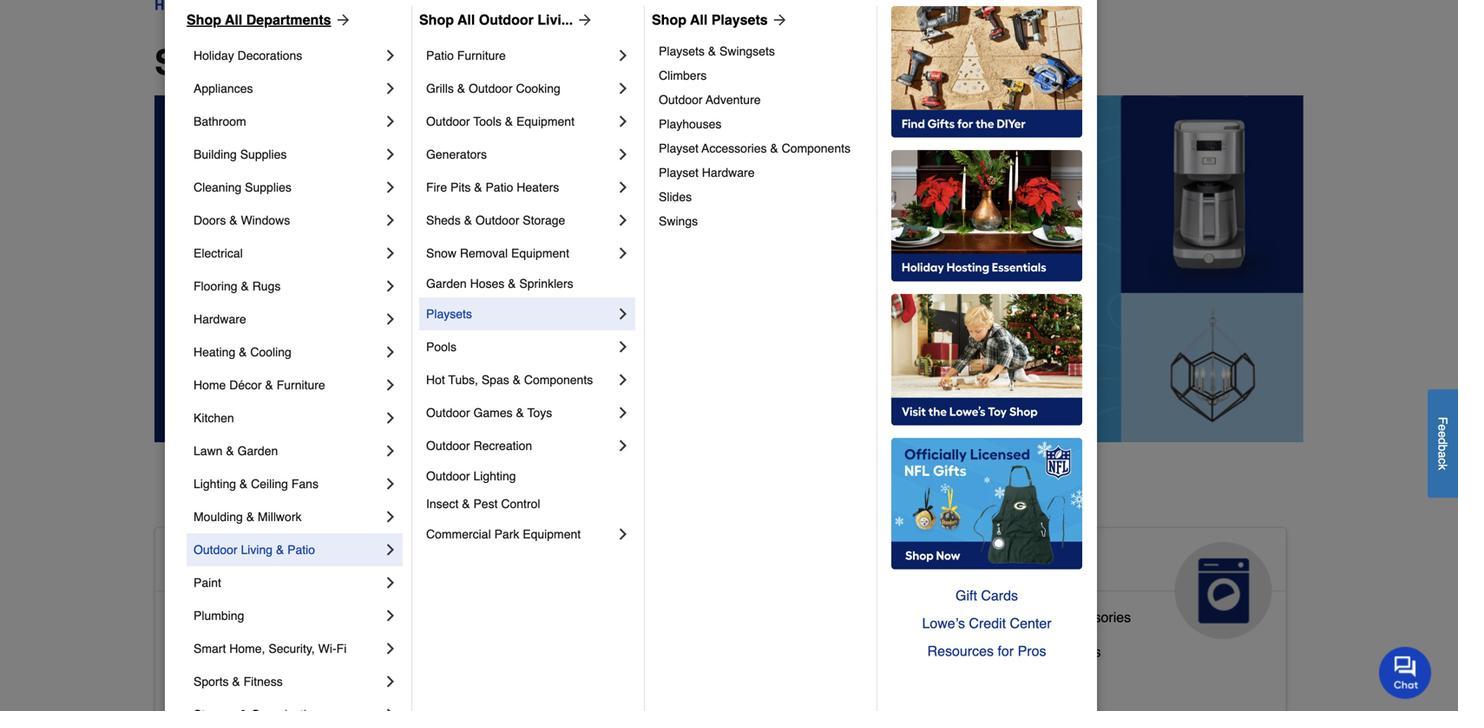 Task type: locate. For each thing, give the bounding box(es) containing it.
shop for shop all departments
[[187, 12, 221, 28]]

outdoor up tools
[[469, 82, 513, 95]]

playsets up climbers
[[659, 44, 705, 58]]

accessible down the smart
[[169, 679, 236, 695]]

f
[[1436, 417, 1450, 425]]

lighting & ceiling fans
[[194, 477, 319, 491]]

0 horizontal spatial lighting
[[194, 477, 236, 491]]

0 vertical spatial furniture
[[457, 49, 506, 62]]

& right lawn
[[226, 444, 234, 458]]

arrow right image
[[331, 11, 352, 29], [573, 11, 594, 29], [768, 11, 789, 29]]

accessible up sports
[[169, 644, 236, 661]]

livi...
[[538, 12, 573, 28]]

patio
[[426, 49, 454, 62], [486, 181, 513, 194], [287, 543, 315, 557]]

appliance parts & accessories link
[[943, 606, 1131, 641]]

holiday decorations
[[194, 49, 302, 62]]

chevron right image for sheds & outdoor storage
[[615, 212, 632, 229]]

chevron right image for pools
[[615, 339, 632, 356]]

appliances up the cards
[[943, 549, 1073, 577]]

smart home, security, wi-fi
[[194, 642, 347, 656]]

components down the playhouses "link"
[[782, 141, 851, 155]]

3 arrow right image from the left
[[768, 11, 789, 29]]

0 horizontal spatial hardware
[[194, 312, 246, 326]]

0 vertical spatial playsets
[[712, 12, 768, 28]]

furniture up "grills & outdoor cooking"
[[457, 49, 506, 62]]

outdoor for outdoor recreation
[[426, 439, 470, 453]]

appliances down holiday
[[194, 82, 253, 95]]

bathroom link
[[194, 105, 382, 138]]

shop all outdoor livi...
[[419, 12, 573, 28]]

0 horizontal spatial appliances link
[[194, 72, 382, 105]]

& left ceiling
[[240, 477, 248, 491]]

livestock
[[556, 638, 614, 654]]

equipment up sprinklers
[[511, 247, 569, 260]]

all up patio furniture on the top left of page
[[458, 12, 475, 28]]

chevron right image for paint
[[382, 575, 399, 592]]

shop for shop all playsets
[[652, 12, 687, 28]]

1 vertical spatial playset
[[659, 166, 699, 180]]

e
[[1436, 425, 1450, 432], [1436, 432, 1450, 438]]

chevron right image for electrical
[[382, 245, 399, 262]]

1 horizontal spatial furniture
[[457, 49, 506, 62]]

1 horizontal spatial lighting
[[473, 470, 516, 484]]

1 vertical spatial departments
[[304, 43, 516, 82]]

& right spas
[[513, 373, 521, 387]]

1 shop from the left
[[187, 12, 221, 28]]

2 accessible from the top
[[169, 610, 236, 626]]

shop up patio furniture on the top left of page
[[419, 12, 454, 28]]

plumbing link
[[194, 600, 382, 633]]

patio up "sheds & outdoor storage"
[[486, 181, 513, 194]]

2 vertical spatial equipment
[[523, 528, 581, 542]]

lighting inside outdoor lighting link
[[473, 470, 516, 484]]

moulding & millwork link
[[194, 501, 382, 534]]

1 horizontal spatial appliances
[[943, 549, 1073, 577]]

& right doors on the top of the page
[[229, 214, 237, 227]]

appliance parts & accessories
[[943, 610, 1131, 626]]

accessible for accessible entry & home
[[169, 679, 236, 695]]

lighting inside 'lighting & ceiling fans' link
[[194, 477, 236, 491]]

shop all departments link
[[187, 10, 352, 30]]

chevron right image for sports & fitness
[[382, 674, 399, 691]]

patio up paint link
[[287, 543, 315, 557]]

0 vertical spatial departments
[[246, 12, 331, 28]]

hot tubs, spas & components link
[[426, 364, 615, 397]]

swings
[[659, 214, 698, 228]]

1 vertical spatial supplies
[[245, 181, 292, 194]]

1 vertical spatial equipment
[[511, 247, 569, 260]]

lawn
[[194, 444, 223, 458]]

grills & outdoor cooking
[[426, 82, 561, 95]]

0 vertical spatial components
[[782, 141, 851, 155]]

1 vertical spatial components
[[524, 373, 593, 387]]

equipment down insect & pest control link
[[523, 528, 581, 542]]

0 horizontal spatial arrow right image
[[331, 11, 352, 29]]

bathroom up smart home, security, wi-fi
[[240, 610, 300, 626]]

lighting
[[473, 470, 516, 484], [194, 477, 236, 491]]

0 vertical spatial garden
[[426, 277, 467, 291]]

1 vertical spatial home
[[303, 549, 371, 577]]

chevron right image
[[615, 113, 632, 130], [382, 146, 399, 163], [382, 179, 399, 196], [382, 245, 399, 262], [615, 306, 632, 323], [382, 311, 399, 328], [615, 339, 632, 356], [382, 344, 399, 361], [615, 372, 632, 389], [382, 410, 399, 427], [615, 437, 632, 455], [382, 476, 399, 493], [382, 509, 399, 526], [615, 526, 632, 543], [382, 542, 399, 559], [382, 608, 399, 625], [382, 674, 399, 691]]

arrow right image inside shop all playsets link
[[768, 11, 789, 29]]

departments for shop all departments
[[304, 43, 516, 82]]

furniture up kitchen link
[[277, 378, 325, 392]]

0 horizontal spatial components
[[524, 373, 593, 387]]

chevron right image for building supplies
[[382, 146, 399, 163]]

& right parts
[[1044, 610, 1053, 626]]

outdoor down climbers
[[659, 93, 703, 107]]

3 shop from the left
[[652, 12, 687, 28]]

fi
[[337, 642, 347, 656]]

chevron right image for hot tubs, spas & components
[[615, 372, 632, 389]]

0 horizontal spatial pet
[[556, 672, 577, 688]]

shop up holiday
[[187, 12, 221, 28]]

& left rugs
[[241, 280, 249, 293]]

& right animal
[[644, 549, 661, 577]]

supplies for building supplies
[[240, 148, 287, 161]]

0 vertical spatial appliances link
[[194, 72, 382, 105]]

accessible entry & home link
[[169, 675, 326, 710]]

k
[[1436, 465, 1450, 471]]

e up b
[[1436, 432, 1450, 438]]

shop up playsets & swingsets
[[652, 12, 687, 28]]

chevron right image for doors & windows
[[382, 212, 399, 229]]

hardware
[[702, 166, 755, 180], [194, 312, 246, 326]]

hoses
[[470, 277, 505, 291]]

playset
[[659, 141, 699, 155], [659, 166, 699, 180]]

fire
[[426, 181, 447, 194]]

accessible home
[[169, 549, 371, 577]]

0 horizontal spatial patio
[[287, 543, 315, 557]]

bathroom up building
[[194, 115, 246, 128]]

building supplies link
[[194, 138, 382, 171]]

2 horizontal spatial furniture
[[688, 672, 744, 688]]

animal & pet care
[[556, 549, 706, 605]]

playsets up 'swingsets'
[[712, 12, 768, 28]]

& left the toys
[[516, 406, 524, 420]]

2 arrow right image from the left
[[573, 11, 594, 29]]

garden down snow
[[426, 277, 467, 291]]

outdoor for outdoor lighting
[[426, 470, 470, 484]]

accessible down moulding
[[169, 549, 296, 577]]

accessible for accessible bedroom
[[169, 644, 236, 661]]

plumbing
[[194, 609, 244, 623]]

playset for playset accessories & components
[[659, 141, 699, 155]]

accessible home image
[[402, 542, 499, 640]]

1 vertical spatial bathroom
[[240, 610, 300, 626]]

accessories down the playhouses "link"
[[702, 141, 767, 155]]

home up kitchen
[[194, 378, 226, 392]]

d
[[1436, 438, 1450, 445]]

0 horizontal spatial furniture
[[277, 378, 325, 392]]

beds,
[[581, 672, 616, 688]]

2 shop from the left
[[419, 12, 454, 28]]

outdoor lighting
[[426, 470, 516, 484]]

playset hardware
[[659, 166, 755, 180]]

1 vertical spatial appliances
[[943, 549, 1073, 577]]

furniture
[[457, 49, 506, 62], [277, 378, 325, 392], [688, 672, 744, 688]]

shop
[[187, 12, 221, 28], [419, 12, 454, 28], [652, 12, 687, 28]]

chevron right image for kitchen
[[382, 410, 399, 427]]

& right the grills
[[457, 82, 465, 95]]

appliances
[[194, 82, 253, 95], [943, 549, 1073, 577]]

slides link
[[659, 185, 865, 209]]

decorations
[[237, 49, 302, 62]]

playset up "slides"
[[659, 166, 699, 180]]

chevron right image for smart home, security, wi-fi
[[382, 641, 399, 658]]

1 horizontal spatial playsets
[[659, 44, 705, 58]]

appliances link
[[194, 72, 382, 105], [929, 529, 1286, 640]]

generators
[[426, 148, 487, 161]]

outdoor games & toys link
[[426, 397, 615, 430]]

arrow right image up playsets & swingsets link
[[768, 11, 789, 29]]

accessible
[[169, 549, 296, 577], [169, 610, 236, 626], [169, 644, 236, 661], [169, 679, 236, 695]]

garden
[[426, 277, 467, 291], [237, 444, 278, 458]]

outdoor inside "link"
[[426, 439, 470, 453]]

2 playset from the top
[[659, 166, 699, 180]]

0 vertical spatial playset
[[659, 141, 699, 155]]

2 vertical spatial furniture
[[688, 672, 744, 688]]

1 accessible from the top
[[169, 549, 296, 577]]

1 vertical spatial hardware
[[194, 312, 246, 326]]

animal
[[556, 549, 637, 577]]

chevron right image for plumbing
[[382, 608, 399, 625]]

lighting up pest
[[473, 470, 516, 484]]

playsets inside 'link'
[[426, 307, 472, 321]]

bathroom
[[194, 115, 246, 128], [240, 610, 300, 626]]

arrow right image for shop all outdoor livi...
[[573, 11, 594, 29]]

playset accessories & components link
[[659, 136, 865, 161]]

chevron right image for generators
[[615, 146, 632, 163]]

4 accessible from the top
[[169, 679, 236, 695]]

departments for shop all departments
[[246, 12, 331, 28]]

& left pest
[[462, 497, 470, 511]]

2 horizontal spatial playsets
[[712, 12, 768, 28]]

2 horizontal spatial shop
[[652, 12, 687, 28]]

cleaning
[[194, 181, 242, 194]]

outdoor recreation
[[426, 439, 532, 453]]

doors
[[194, 214, 226, 227]]

hardware link
[[194, 303, 382, 336]]

& left pros
[[1006, 644, 1015, 661]]

0 vertical spatial equipment
[[517, 115, 575, 128]]

1 horizontal spatial patio
[[426, 49, 454, 62]]

accessible for accessible home
[[169, 549, 296, 577]]

1 vertical spatial garden
[[237, 444, 278, 458]]

1 vertical spatial furniture
[[277, 378, 325, 392]]

supplies for cleaning supplies
[[245, 181, 292, 194]]

1 playset from the top
[[659, 141, 699, 155]]

0 vertical spatial supplies
[[240, 148, 287, 161]]

lawn & garden
[[194, 444, 278, 458]]

home down security,
[[289, 679, 326, 695]]

chevron right image for outdoor living & patio
[[382, 542, 399, 559]]

holiday decorations link
[[194, 39, 382, 72]]

appliances link up 'chillers'
[[929, 529, 1286, 640]]

supplies up windows
[[245, 181, 292, 194]]

0 horizontal spatial accessories
[[702, 141, 767, 155]]

home down moulding & millwork link
[[303, 549, 371, 577]]

all up playsets & swingsets
[[690, 12, 708, 28]]

hot tubs, spas & components
[[426, 373, 593, 387]]

windows
[[241, 214, 290, 227]]

accessible bedroom link
[[169, 641, 296, 675]]

1 vertical spatial playsets
[[659, 44, 705, 58]]

1 vertical spatial appliances link
[[929, 529, 1286, 640]]

hardware down the flooring
[[194, 312, 246, 326]]

center
[[1010, 616, 1052, 632]]

resources for pros
[[928, 644, 1046, 660]]

outdoor down the grills
[[426, 115, 470, 128]]

1 horizontal spatial hardware
[[702, 166, 755, 180]]

2 vertical spatial playsets
[[426, 307, 472, 321]]

& right living
[[276, 543, 284, 557]]

storage
[[523, 214, 565, 227]]

pools link
[[426, 331, 615, 364]]

equipment inside "link"
[[523, 528, 581, 542]]

0 horizontal spatial shop
[[187, 12, 221, 28]]

building supplies
[[194, 148, 287, 161]]

& down accessible bedroom link at the bottom left
[[232, 675, 240, 689]]

equipment down cooking
[[517, 115, 575, 128]]

outdoor up snow removal equipment
[[476, 214, 519, 227]]

0 vertical spatial appliances
[[194, 82, 253, 95]]

arrow right image for shop all playsets
[[768, 11, 789, 29]]

equipment for removal
[[511, 247, 569, 260]]

chevron right image
[[382, 47, 399, 64], [615, 47, 632, 64], [382, 80, 399, 97], [615, 80, 632, 97], [382, 113, 399, 130], [615, 146, 632, 163], [615, 179, 632, 196], [382, 212, 399, 229], [615, 212, 632, 229], [615, 245, 632, 262], [382, 278, 399, 295], [382, 377, 399, 394], [615, 405, 632, 422], [382, 443, 399, 460], [382, 575, 399, 592], [382, 641, 399, 658], [382, 707, 399, 712]]

& right pits
[[474, 181, 482, 194]]

outdoor down hot
[[426, 406, 470, 420]]

furniture right "houses,"
[[688, 672, 744, 688]]

garden up lighting & ceiling fans
[[237, 444, 278, 458]]

playsets up pools
[[426, 307, 472, 321]]

playset down the playhouses
[[659, 141, 699, 155]]

0 vertical spatial pet
[[668, 549, 706, 577]]

accessories up 'chillers'
[[1057, 610, 1131, 626]]

appliances link down decorations
[[194, 72, 382, 105]]

2 horizontal spatial arrow right image
[[768, 11, 789, 29]]

climbers
[[659, 69, 707, 82]]

1 horizontal spatial shop
[[419, 12, 454, 28]]

outdoor down moulding
[[194, 543, 237, 557]]

patio up the grills
[[426, 49, 454, 62]]

outdoor up outdoor lighting
[[426, 439, 470, 453]]

& up playset hardware link
[[770, 141, 778, 155]]

1 horizontal spatial arrow right image
[[573, 11, 594, 29]]

0 vertical spatial bathroom
[[194, 115, 246, 128]]

outdoor for outdoor adventure
[[659, 93, 703, 107]]

1 horizontal spatial pet
[[668, 549, 706, 577]]

outdoor up insect
[[426, 470, 470, 484]]

2 vertical spatial supplies
[[618, 638, 671, 654]]

& right hoses
[[508, 277, 516, 291]]

millwork
[[258, 510, 302, 524]]

1 vertical spatial pet
[[556, 672, 577, 688]]

equipment for park
[[523, 528, 581, 542]]

1 horizontal spatial garden
[[426, 277, 467, 291]]

0 vertical spatial home
[[194, 378, 226, 392]]

supplies up cleaning supplies
[[240, 148, 287, 161]]

0 horizontal spatial appliances
[[194, 82, 253, 95]]

pet inside animal & pet care
[[668, 549, 706, 577]]

components up the toys
[[524, 373, 593, 387]]

lighting & ceiling fans link
[[194, 468, 382, 501]]

arrow right image inside shop all outdoor livi... link
[[573, 11, 594, 29]]

lowe's credit center
[[922, 616, 1052, 632]]

removal
[[460, 247, 508, 260]]

outdoor for outdoor tools & equipment
[[426, 115, 470, 128]]

recreation
[[473, 439, 532, 453]]

outdoor for outdoor living & patio
[[194, 543, 237, 557]]

3 accessible from the top
[[169, 644, 236, 661]]

0 horizontal spatial playsets
[[426, 307, 472, 321]]

0 vertical spatial accessories
[[702, 141, 767, 155]]

sports
[[194, 675, 229, 689]]

commercial park equipment
[[426, 528, 581, 542]]

0 horizontal spatial garden
[[237, 444, 278, 458]]

1 vertical spatial accessories
[[1057, 610, 1131, 626]]

2 vertical spatial patio
[[287, 543, 315, 557]]

chevron right image for home décor & furniture
[[382, 377, 399, 394]]

supplies up "houses,"
[[618, 638, 671, 654]]

hardware down playset accessories & components
[[702, 166, 755, 180]]

chat invite button image
[[1379, 647, 1432, 700]]

1 arrow right image from the left
[[331, 11, 352, 29]]

1 vertical spatial patio
[[486, 181, 513, 194]]

accessible up the smart
[[169, 610, 236, 626]]

animal & pet care image
[[788, 542, 886, 640]]

heating & cooling link
[[194, 336, 382, 369]]

& left millwork
[[246, 510, 254, 524]]

2 horizontal spatial patio
[[486, 181, 513, 194]]

electrical link
[[194, 237, 382, 270]]

pest
[[473, 497, 498, 511]]

swings link
[[659, 209, 865, 234]]

all up 'holiday decorations'
[[225, 12, 242, 28]]

outdoor tools & equipment
[[426, 115, 575, 128]]

e up 'd'
[[1436, 425, 1450, 432]]

lighting up moulding
[[194, 477, 236, 491]]

chevron right image for outdoor games & toys
[[615, 405, 632, 422]]

arrow right image up patio furniture link
[[573, 11, 594, 29]]

parts
[[1008, 610, 1040, 626]]

all down shop all departments link
[[250, 43, 294, 82]]

arrow right image up shop all departments
[[331, 11, 352, 29]]

cards
[[981, 588, 1018, 604]]

shop
[[155, 43, 241, 82]]

arrow right image inside shop all departments link
[[331, 11, 352, 29]]



Task type: vqa. For each thing, say whether or not it's contained in the screenshot.
the Diverter in the Raindet Vibrant Brushed Nickel Shower Faucet Bar System with 3-way Diverter
no



Task type: describe. For each thing, give the bounding box(es) containing it.
all for departments
[[225, 12, 242, 28]]

cleaning supplies
[[194, 181, 292, 194]]

outdoor adventure link
[[659, 88, 865, 112]]

chevron right image for lawn & garden
[[382, 443, 399, 460]]

chevron right image for lighting & ceiling fans
[[382, 476, 399, 493]]

doors & windows
[[194, 214, 290, 227]]

park
[[494, 528, 519, 542]]

all for outdoor
[[458, 12, 475, 28]]

outdoor living & patio
[[194, 543, 315, 557]]

chevron right image for outdoor recreation
[[615, 437, 632, 455]]

grills
[[426, 82, 454, 95]]

shop all outdoor livi... link
[[419, 10, 594, 30]]

snow removal equipment link
[[426, 237, 615, 270]]

chevron right image for moulding & millwork
[[382, 509, 399, 526]]

fire pits & patio heaters
[[426, 181, 559, 194]]

shop for shop all outdoor livi...
[[419, 12, 454, 28]]

cooling
[[250, 345, 292, 359]]

1 horizontal spatial components
[[782, 141, 851, 155]]

smart home, security, wi-fi link
[[194, 633, 382, 666]]

1 horizontal spatial accessories
[[1057, 610, 1131, 626]]

patio for fire pits & patio heaters
[[486, 181, 513, 194]]

cooking
[[516, 82, 561, 95]]

swingsets
[[720, 44, 775, 58]]

& inside 'link'
[[241, 280, 249, 293]]

spas
[[482, 373, 509, 387]]

playset hardware link
[[659, 161, 865, 185]]

flooring
[[194, 280, 237, 293]]

b
[[1436, 445, 1450, 452]]

cleaning supplies link
[[194, 171, 382, 204]]

kitchen link
[[194, 402, 382, 435]]

chevron right image for appliances
[[382, 80, 399, 97]]

heaters
[[517, 181, 559, 194]]

pet beds, houses, & furniture
[[556, 672, 744, 688]]

commercial park equipment link
[[426, 518, 615, 551]]

snow
[[426, 247, 457, 260]]

adventure
[[706, 93, 761, 107]]

flooring & rugs
[[194, 280, 281, 293]]

toys
[[527, 406, 552, 420]]

home décor & furniture link
[[194, 369, 382, 402]]

lowe's
[[922, 616, 965, 632]]

chevron right image for cleaning supplies
[[382, 179, 399, 196]]

chevron right image for patio furniture
[[615, 47, 632, 64]]

fans
[[292, 477, 319, 491]]

kitchen
[[194, 411, 234, 425]]

1 e from the top
[[1436, 425, 1450, 432]]

& inside animal & pet care
[[644, 549, 661, 577]]

chevron right image for flooring & rugs
[[382, 278, 399, 295]]

animal & pet care link
[[542, 529, 899, 640]]

shop all departments
[[187, 12, 331, 28]]

décor
[[229, 378, 262, 392]]

holiday
[[194, 49, 234, 62]]

chevron right image for snow removal equipment
[[615, 245, 632, 262]]

chevron right image for holiday decorations
[[382, 47, 399, 64]]

insect & pest control link
[[426, 490, 632, 518]]

chevron right image for hardware
[[382, 311, 399, 328]]

sprinklers
[[519, 277, 573, 291]]

holiday hosting essentials. image
[[891, 150, 1082, 282]]

outdoor living & patio link
[[194, 534, 382, 567]]

officially licensed n f l gifts. shop now. image
[[891, 438, 1082, 570]]

chevron right image for bathroom
[[382, 113, 399, 130]]

sheds & outdoor storage
[[426, 214, 565, 227]]

playsets for playsets & swingsets
[[659, 44, 705, 58]]

chevron right image for outdoor tools & equipment
[[615, 113, 632, 130]]

fire pits & patio heaters link
[[426, 171, 615, 204]]

bedroom
[[240, 644, 296, 661]]

2 e from the top
[[1436, 432, 1450, 438]]

& right tools
[[505, 115, 513, 128]]

& right entry
[[276, 679, 285, 695]]

heating & cooling
[[194, 345, 292, 359]]

chevron right image for grills & outdoor cooking
[[615, 80, 632, 97]]

& down shop all playsets
[[708, 44, 716, 58]]

0 vertical spatial hardware
[[702, 166, 755, 180]]

chillers
[[1055, 644, 1101, 661]]

outdoor games & toys
[[426, 406, 552, 420]]

outdoor for outdoor games & toys
[[426, 406, 470, 420]]

pros
[[1018, 644, 1046, 660]]

playsets & swingsets
[[659, 44, 775, 58]]

accessible for accessible bathroom
[[169, 610, 236, 626]]

visit the lowe's toy shop. image
[[891, 294, 1082, 426]]

patio furniture
[[426, 49, 506, 62]]

moulding & millwork
[[194, 510, 302, 524]]

playsets for playsets
[[426, 307, 472, 321]]

sheds
[[426, 214, 461, 227]]

f e e d b a c k
[[1436, 417, 1450, 471]]

pet beds, houses, & furniture link
[[556, 668, 744, 703]]

arrow right image for shop all departments
[[331, 11, 352, 29]]

building
[[194, 148, 237, 161]]

accessible home link
[[155, 529, 513, 640]]

appliances image
[[1175, 542, 1272, 640]]

playset for playset hardware
[[659, 166, 699, 180]]

& left "cooling"
[[239, 345, 247, 359]]

accessible bathroom link
[[169, 606, 300, 641]]

chevron right image for heating & cooling
[[382, 344, 399, 361]]

generators link
[[426, 138, 615, 171]]

grills & outdoor cooking link
[[426, 72, 615, 105]]

lowe's credit center link
[[891, 610, 1082, 638]]

& right sheds
[[464, 214, 472, 227]]

chevron right image for fire pits & patio heaters
[[615, 179, 632, 196]]

wi-
[[318, 642, 337, 656]]

& right "houses,"
[[675, 672, 684, 688]]

2 vertical spatial home
[[289, 679, 326, 695]]

0 vertical spatial patio
[[426, 49, 454, 62]]

accessible bathroom
[[169, 610, 300, 626]]

1 horizontal spatial appliances link
[[929, 529, 1286, 640]]

home décor & furniture
[[194, 378, 325, 392]]

outdoor lighting link
[[426, 463, 632, 490]]

shop all playsets link
[[652, 10, 789, 30]]

chevron right image for commercial park equipment
[[615, 526, 632, 543]]

gift
[[956, 588, 977, 604]]

commercial
[[426, 528, 491, 542]]

moulding
[[194, 510, 243, 524]]

playsets link
[[426, 298, 615, 331]]

garden hoses & sprinklers link
[[426, 270, 632, 298]]

livestock supplies
[[556, 638, 671, 654]]

chevron right image for playsets
[[615, 306, 632, 323]]

outdoor up patio furniture link
[[479, 12, 534, 28]]

all for playsets
[[690, 12, 708, 28]]

supplies for livestock supplies
[[618, 638, 671, 654]]

outdoor tools & equipment link
[[426, 105, 615, 138]]

accessible bedroom
[[169, 644, 296, 661]]

pools
[[426, 340, 457, 354]]

outdoor adventure
[[659, 93, 761, 107]]

flooring & rugs link
[[194, 270, 382, 303]]

& right décor
[[265, 378, 273, 392]]

shop all departments
[[155, 43, 516, 82]]

snow removal equipment
[[426, 247, 569, 260]]

patio for outdoor living & patio
[[287, 543, 315, 557]]

beverage & wine chillers
[[943, 644, 1101, 661]]

enjoy savings year-round. no matter what you're shopping for, find what you need at a great price. image
[[155, 95, 1304, 443]]

insect & pest control
[[426, 497, 540, 511]]

entry
[[240, 679, 272, 695]]

accessible entry & home
[[169, 679, 326, 695]]

find gifts for the diyer. image
[[891, 6, 1082, 138]]



